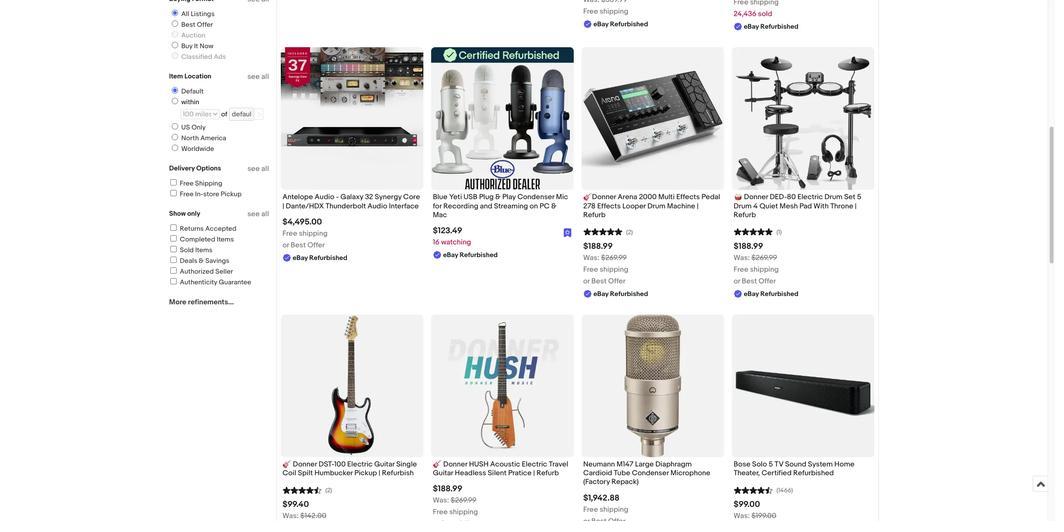 Task type: vqa. For each thing, say whether or not it's contained in the screenshot.
Returns Accepted
yes



Task type: locate. For each thing, give the bounding box(es) containing it.
0 horizontal spatial $188.99
[[433, 484, 463, 494]]

1 vertical spatial all
[[262, 164, 269, 173]]

$188.99 was: $269.99 free shipping or best offer
[[584, 242, 629, 286], [734, 242, 779, 286]]

5 out of 5 stars image
[[584, 227, 623, 236], [734, 227, 773, 236]]

all for free shipping
[[262, 164, 269, 173]]

condenser for $1,942.88
[[632, 469, 669, 478]]

all
[[262, 72, 269, 81], [262, 164, 269, 173], [262, 209, 269, 219]]

(2) down looper
[[627, 228, 633, 236]]

condenser
[[518, 193, 555, 202], [632, 469, 669, 478]]

default text field
[[230, 108, 254, 121]]

0 horizontal spatial effects
[[598, 201, 621, 211]]

0 horizontal spatial audio
[[315, 193, 335, 202]]

authorized seller
[[180, 267, 233, 276]]

electric inside 🎸 donner hush acoustic electric travel guitar headless silent pratice | refurb
[[522, 460, 548, 469]]

antelope
[[283, 193, 313, 202]]

authenticity guarantee link
[[169, 278, 251, 286]]

free inside '$1,942.88 free shipping'
[[584, 505, 598, 514]]

sold items link
[[169, 246, 213, 254]]

🎸donner arena 2000 multi effects pedal 278 effects looper drum machine | refurb image
[[582, 47, 724, 190]]

0 horizontal spatial drum
[[648, 201, 666, 211]]

refurb inside "🎸donner arena 2000 multi effects pedal 278 effects looper drum machine | refurb"
[[584, 210, 606, 220]]

3 see all button from the top
[[248, 209, 269, 219]]

2 vertical spatial all
[[262, 209, 269, 219]]

4.5 out of 5 stars image up "$99.40"
[[283, 485, 322, 494]]

donner left dst-
[[293, 460, 317, 469]]

16
[[433, 238, 440, 247]]

1 vertical spatial (2) link
[[283, 485, 332, 494]]

2 horizontal spatial $269.99
[[752, 253, 778, 262]]

0 vertical spatial see all button
[[248, 72, 269, 81]]

1 see from the top
[[248, 72, 260, 81]]

or for 🥁 donner ded-80 electric drum set 5 drum 4 quiet mesh pad with throne | refurb
[[734, 277, 741, 286]]

see for default
[[248, 72, 260, 81]]

0 horizontal spatial 5 out of 5 stars image
[[584, 227, 623, 236]]

us only link
[[168, 123, 208, 131]]

|
[[283, 201, 284, 211], [697, 201, 699, 211], [855, 201, 857, 211], [379, 469, 381, 478], [534, 469, 535, 478]]

1 5 out of 5 stars image from the left
[[584, 227, 623, 236]]

buy
[[181, 42, 193, 50]]

sold
[[180, 246, 194, 254]]

1 horizontal spatial 4.5 out of 5 stars image
[[734, 485, 773, 494]]

auction link
[[168, 31, 207, 39]]

$188.99 down 278
[[584, 242, 613, 251]]

offer
[[197, 20, 213, 29], [308, 240, 325, 250], [609, 277, 626, 286], [759, 277, 776, 286]]

1 horizontal spatial guitar
[[433, 469, 454, 478]]

1 horizontal spatial 🎸
[[433, 460, 442, 469]]

0 horizontal spatial &
[[199, 257, 204, 265]]

refurb down 🥁
[[734, 210, 757, 220]]

go image
[[256, 111, 263, 118]]

refurb right pratice
[[537, 469, 559, 478]]

Completed Items checkbox
[[170, 235, 177, 242]]

2 see from the top
[[248, 164, 260, 173]]

electric left 'travel'
[[522, 460, 548, 469]]

0 horizontal spatial 🎸
[[283, 460, 291, 469]]

1 4.5 out of 5 stars image from the left
[[283, 485, 322, 494]]

$188.99 was: $269.99 free shipping or best offer for 🎸donner arena 2000 multi effects pedal 278 effects looper drum machine | refurb
[[584, 242, 629, 286]]

🎸 inside 🎸 donner hush acoustic electric travel guitar headless silent pratice | refurb
[[433, 460, 442, 469]]

us
[[181, 123, 190, 131]]

classified ads link
[[168, 53, 228, 61]]

effects right 278
[[598, 201, 621, 211]]

1 horizontal spatial $188.99 was: $269.99 free shipping or best offer
[[734, 242, 779, 286]]

items for completed items
[[217, 235, 234, 243]]

guitar left single
[[375, 460, 395, 469]]

see all for default
[[248, 72, 269, 81]]

bose solo 5 tv sound system home theater, certified refurbished image
[[732, 315, 875, 457]]

| inside "🎸donner arena 2000 multi effects pedal 278 effects looper drum machine | refurb"
[[697, 201, 699, 211]]

authenticity guarantee
[[180, 278, 251, 286]]

2 horizontal spatial drum
[[825, 193, 843, 202]]

donner right 🥁
[[745, 193, 769, 202]]

5 out of 5 stars image down 278
[[584, 227, 623, 236]]

| left refurbish
[[379, 469, 381, 478]]

shipping inside $188.99 was: $269.99 free shipping
[[450, 508, 478, 517]]

(2)
[[627, 228, 633, 236], [326, 487, 332, 494]]

sold items
[[180, 246, 213, 254]]

1 horizontal spatial items
[[217, 235, 234, 243]]

shipping inside '$1,942.88 free shipping'
[[600, 505, 629, 514]]

core
[[404, 193, 420, 202]]

buy it now link
[[168, 42, 216, 50]]

0 horizontal spatial pickup
[[221, 190, 242, 198]]

1 vertical spatial see all button
[[248, 164, 269, 173]]

4
[[754, 201, 758, 211]]

(2) link for $99.40
[[283, 485, 332, 494]]

free inside $4,495.00 free shipping or best offer
[[283, 229, 298, 238]]

0 horizontal spatial guitar
[[375, 460, 395, 469]]

refurb inside 🎸 donner hush acoustic electric travel guitar headless silent pratice | refurb
[[537, 469, 559, 478]]

0 horizontal spatial refurb
[[537, 469, 559, 478]]

| left dante/hdx
[[283, 201, 284, 211]]

2 vertical spatial see all button
[[248, 209, 269, 219]]

2 see all button from the top
[[248, 164, 269, 173]]

2 horizontal spatial or
[[734, 277, 741, 286]]

refurb down 🎸donner
[[584, 210, 606, 220]]

4.5 out of 5 stars image
[[283, 485, 322, 494], [734, 485, 773, 494]]

hush
[[469, 460, 489, 469]]

0 horizontal spatial 4.5 out of 5 stars image
[[283, 485, 322, 494]]

0 vertical spatial all
[[262, 72, 269, 81]]

5 out of 5 stars image down 4
[[734, 227, 773, 236]]

(1)
[[777, 228, 782, 236]]

condenser inside neumann m147 large diaphragm cardioid tube condenser microphone (factory repack)
[[632, 469, 669, 478]]

1 horizontal spatial condenser
[[632, 469, 669, 478]]

see all button for default
[[248, 72, 269, 81]]

5
[[858, 193, 862, 202], [769, 460, 773, 469]]

0 vertical spatial condenser
[[518, 193, 555, 202]]

$188.99 inside $188.99 was: $269.99 free shipping
[[433, 484, 463, 494]]

plug
[[479, 193, 494, 202]]

1 horizontal spatial pickup
[[355, 469, 377, 478]]

multi
[[659, 193, 675, 202]]

north america link
[[168, 134, 228, 142]]

2 see all from the top
[[248, 164, 269, 173]]

0 vertical spatial items
[[217, 235, 234, 243]]

1 vertical spatial pickup
[[355, 469, 377, 478]]

1 🎸 from the left
[[283, 460, 291, 469]]

donner inside 🎸 donner dst-100 electric guitar single coil spilt humbucker pickup | refurbish
[[293, 460, 317, 469]]

electric right 100
[[348, 460, 373, 469]]

drum left set
[[825, 193, 843, 202]]

drum left 4
[[734, 201, 752, 211]]

silent
[[488, 469, 507, 478]]

2 horizontal spatial refurb
[[734, 210, 757, 220]]

0 horizontal spatial items
[[195, 246, 213, 254]]

more refinements... button
[[169, 298, 234, 307]]

$188.99 down headless
[[433, 484, 463, 494]]

1 horizontal spatial 5 out of 5 stars image
[[734, 227, 773, 236]]

options
[[196, 164, 221, 172]]

electric inside 🎸 donner dst-100 electric guitar single coil spilt humbucker pickup | refurbish
[[348, 460, 373, 469]]

completed items
[[180, 235, 234, 243]]

1 see all from the top
[[248, 72, 269, 81]]

large
[[636, 460, 654, 469]]

4.5 out of 5 stars image up the $99.00
[[734, 485, 773, 494]]

0 vertical spatial (2)
[[627, 228, 633, 236]]

items
[[217, 235, 234, 243], [195, 246, 213, 254]]

1 vertical spatial items
[[195, 246, 213, 254]]

1 vertical spatial 5
[[769, 460, 773, 469]]

$188.99 was: $269.99 free shipping or best offer for 🥁 donner ded-80 electric drum set 5 drum 4 quiet mesh pad with throne | refurb
[[734, 242, 779, 286]]

2 horizontal spatial $188.99
[[734, 242, 764, 251]]

$269.99
[[602, 253, 627, 262], [752, 253, 778, 262], [451, 496, 477, 505]]

on
[[530, 201, 538, 211]]

now
[[200, 42, 214, 50]]

microphone
[[671, 469, 711, 478]]

🎸 left spilt
[[283, 460, 291, 469]]

streaming
[[494, 201, 528, 211]]

blue yeti usb plug & play condenser mic for recording and streaming on pc & mac
[[433, 193, 569, 220]]

see all button for free shipping
[[248, 164, 269, 173]]

condenser inside blue yeti usb plug & play condenser mic for recording and streaming on pc & mac
[[518, 193, 555, 202]]

1 horizontal spatial drum
[[734, 201, 752, 211]]

repack)
[[612, 477, 639, 487]]

1 $188.99 was: $269.99 free shipping or best offer from the left
[[584, 242, 629, 286]]

| left pedal
[[697, 201, 699, 211]]

guitar inside 🎸 donner hush acoustic electric travel guitar headless silent pratice | refurb
[[433, 469, 454, 478]]

best
[[181, 20, 195, 29], [291, 240, 306, 250], [592, 277, 607, 286], [742, 277, 758, 286]]

usb
[[464, 193, 478, 202]]

$269.99 inside $188.99 was: $269.99 free shipping
[[451, 496, 477, 505]]

interface
[[389, 201, 419, 211]]

$269.99 for drum
[[752, 253, 778, 262]]

items down accepted
[[217, 235, 234, 243]]

1 horizontal spatial (2) link
[[584, 227, 633, 236]]

2 horizontal spatial electric
[[798, 193, 823, 202]]

0 vertical spatial 5
[[858, 193, 862, 202]]

antelope audio - galaxy 32 synergy core | dante/hdx thunderbolt audio interface
[[283, 193, 420, 211]]

| inside 🎸 donner dst-100 electric guitar single coil spilt humbucker pickup | refurbish
[[379, 469, 381, 478]]

1 horizontal spatial donner
[[444, 460, 468, 469]]

🎸 right single
[[433, 460, 442, 469]]

bose solo 5 tv sound system home theater, certified refurbished link
[[734, 460, 873, 480]]

0 horizontal spatial condenser
[[518, 193, 555, 202]]

m147
[[617, 460, 634, 469]]

electric
[[798, 193, 823, 202], [348, 460, 373, 469], [522, 460, 548, 469]]

0 horizontal spatial electric
[[348, 460, 373, 469]]

🎸 inside 🎸 donner dst-100 electric guitar single coil spilt humbucker pickup | refurbish
[[283, 460, 291, 469]]

effects
[[677, 193, 700, 202], [598, 201, 621, 211]]

& right pc
[[552, 201, 557, 211]]

store
[[203, 190, 219, 198]]

guitar left headless
[[433, 469, 454, 478]]

blue yeti usb plug & play condenser mic for recording and streaming on pc & mac image
[[431, 47, 574, 190]]

mesh
[[780, 201, 798, 211]]

donner left hush
[[444, 460, 468, 469]]

2 horizontal spatial &
[[552, 201, 557, 211]]

0 vertical spatial (2) link
[[584, 227, 633, 236]]

audio left "interface"
[[368, 201, 388, 211]]

2 5 out of 5 stars image from the left
[[734, 227, 773, 236]]

donner inside '🥁 donner ded-80 electric drum set 5 drum 4 quiet mesh pad with throne | refurb'
[[745, 193, 769, 202]]

0 vertical spatial see all
[[248, 72, 269, 81]]

see all
[[248, 72, 269, 81], [248, 164, 269, 173], [248, 209, 269, 219]]

pedal
[[702, 193, 721, 202]]

3 see all from the top
[[248, 209, 269, 219]]

electric inside '🥁 donner ded-80 electric drum set 5 drum 4 quiet mesh pad with throne | refurb'
[[798, 193, 823, 202]]

was: inside the $99.00 was: $199.00
[[734, 511, 750, 521]]

0 vertical spatial see
[[248, 72, 260, 81]]

ebay
[[594, 20, 609, 28], [744, 23, 759, 31], [443, 251, 459, 259], [293, 254, 308, 262], [594, 290, 609, 298], [744, 290, 759, 298]]

🥁 donner ded-80 electric drum set 5 drum 4 quiet mesh pad with throne | refurb
[[734, 193, 862, 220]]

electric for $188.99
[[798, 193, 823, 202]]

1 horizontal spatial electric
[[522, 460, 548, 469]]

$99.40 was: $142.00
[[283, 500, 327, 521]]

1 horizontal spatial $269.99
[[602, 253, 627, 262]]

0 horizontal spatial $269.99
[[451, 496, 477, 505]]

donner
[[745, 193, 769, 202], [293, 460, 317, 469], [444, 460, 468, 469]]

| inside 🎸 donner hush acoustic electric travel guitar headless silent pratice | refurb
[[534, 469, 535, 478]]

returns
[[180, 225, 204, 233]]

drum right looper
[[648, 201, 666, 211]]

& left "play"
[[496, 193, 501, 202]]

1 horizontal spatial (2)
[[627, 228, 633, 236]]

antelope audio - galaxy 32 synergy core | dante/hdx thunderbolt audio interface link
[[283, 193, 421, 213]]

[object undefined] image
[[564, 228, 572, 237]]

Deals & Savings checkbox
[[170, 257, 177, 263]]

| right pratice
[[534, 469, 535, 478]]

item
[[169, 72, 183, 80]]

2 4.5 out of 5 stars image from the left
[[734, 485, 773, 494]]

cardioid
[[584, 469, 613, 478]]

audio left the -
[[315, 193, 335, 202]]

2 🎸 from the left
[[433, 460, 442, 469]]

$99.40
[[283, 500, 309, 510]]

see for returns accepted
[[248, 209, 260, 219]]

5 inside the bose solo 5 tv sound system home theater, certified refurbished
[[769, 460, 773, 469]]

machine
[[668, 201, 696, 211]]

for
[[433, 201, 442, 211]]

all listings link
[[168, 10, 217, 18]]

best inside $4,495.00 free shipping or best offer
[[291, 240, 306, 250]]

🥁 donner ded-80 electric drum set 5 drum 4 quiet mesh pad with throne | refurb image
[[732, 47, 875, 190]]

| right throne
[[855, 201, 857, 211]]

within
[[181, 98, 199, 106]]

effects right "multi"
[[677, 193, 700, 202]]

5 right set
[[858, 193, 862, 202]]

acoustic
[[491, 460, 521, 469]]

2 vertical spatial see all
[[248, 209, 269, 219]]

thunderbolt
[[326, 201, 366, 211]]

pickup right 100
[[355, 469, 377, 478]]

Sold Items checkbox
[[170, 246, 177, 252]]

3 see from the top
[[248, 209, 260, 219]]

0 horizontal spatial $188.99 was: $269.99 free shipping or best offer
[[584, 242, 629, 286]]

0 horizontal spatial (2)
[[326, 487, 332, 494]]

diaphragm
[[656, 460, 692, 469]]

1 horizontal spatial or
[[584, 277, 590, 286]]

1 horizontal spatial $188.99
[[584, 242, 613, 251]]

1 horizontal spatial 5
[[858, 193, 862, 202]]

5 out of 5 stars image for 🎸donner arena 2000 multi effects pedal 278 effects looper drum machine | refurb
[[584, 227, 623, 236]]

0 horizontal spatial or
[[283, 240, 289, 250]]

see all button
[[248, 72, 269, 81], [248, 164, 269, 173], [248, 209, 269, 219]]

0 horizontal spatial donner
[[293, 460, 317, 469]]

$123.49
[[433, 226, 463, 236]]

2 $188.99 was: $269.99 free shipping or best offer from the left
[[734, 242, 779, 286]]

savings
[[205, 257, 230, 265]]

refurb inside '🥁 donner ded-80 electric drum set 5 drum 4 quiet mesh pad with throne | refurb'
[[734, 210, 757, 220]]

items up deals & savings
[[195, 246, 213, 254]]

ads
[[214, 53, 226, 61]]

guarantee
[[219, 278, 251, 286]]

1 vertical spatial condenser
[[632, 469, 669, 478]]

pc
[[540, 201, 550, 211]]

$188.99 down '(1)' link
[[734, 242, 764, 251]]

1 vertical spatial see
[[248, 164, 260, 173]]

2 all from the top
[[262, 164, 269, 173]]

guitar inside 🎸 donner dst-100 electric guitar single coil spilt humbucker pickup | refurbish
[[375, 460, 395, 469]]

North America radio
[[172, 134, 178, 140]]

watching
[[441, 238, 471, 247]]

(2) link down 278
[[584, 227, 633, 236]]

1 see all button from the top
[[248, 72, 269, 81]]

home
[[835, 460, 855, 469]]

2 horizontal spatial donner
[[745, 193, 769, 202]]

Buy It Now radio
[[172, 42, 178, 48]]

1 vertical spatial (2)
[[326, 487, 332, 494]]

1 all from the top
[[262, 72, 269, 81]]

& up authorized seller link
[[199, 257, 204, 265]]

(2) down humbucker
[[326, 487, 332, 494]]

0 horizontal spatial (2) link
[[283, 485, 332, 494]]

pickup right store
[[221, 190, 242, 198]]

2 vertical spatial see
[[248, 209, 260, 219]]

1 horizontal spatial refurb
[[584, 210, 606, 220]]

3 all from the top
[[262, 209, 269, 219]]

2000
[[639, 193, 657, 202]]

1 vertical spatial see all
[[248, 164, 269, 173]]

Authenticity Guarantee checkbox
[[170, 278, 177, 284]]

headless
[[455, 469, 487, 478]]

electric right 80
[[798, 193, 823, 202]]

5 left tv
[[769, 460, 773, 469]]

dst-
[[319, 460, 334, 469]]

0 horizontal spatial 5
[[769, 460, 773, 469]]

🎸 for 🎸 donner hush acoustic electric travel guitar headless silent pratice | refurb
[[433, 460, 442, 469]]

(2) link down spilt
[[283, 485, 332, 494]]

refurbished
[[610, 20, 649, 28], [761, 23, 799, 31], [460, 251, 498, 259], [310, 254, 348, 262], [610, 290, 649, 298], [761, 290, 799, 298], [794, 469, 834, 478]]



Task type: describe. For each thing, give the bounding box(es) containing it.
0 vertical spatial pickup
[[221, 190, 242, 198]]

US Only radio
[[172, 123, 178, 130]]

best offer link
[[168, 20, 215, 29]]

(1466) link
[[734, 485, 794, 494]]

galaxy
[[341, 193, 364, 202]]

🎸 for 🎸 donner dst-100 electric guitar single coil spilt humbucker pickup | refurbish
[[283, 460, 291, 469]]

or for 🎸donner arena 2000 multi effects pedal 278 effects looper drum machine | refurb
[[584, 277, 590, 286]]

Best Offer radio
[[172, 20, 178, 27]]

see all button for returns accepted
[[248, 209, 269, 219]]

blue yeti usb plug & play condenser mic for recording and streaming on pc & mac link
[[433, 193, 572, 222]]

1 horizontal spatial &
[[496, 193, 501, 202]]

was: inside $99.40 was: $142.00
[[283, 511, 299, 521]]

(2) link for $188.99
[[584, 227, 633, 236]]

solo
[[753, 460, 768, 469]]

travel
[[549, 460, 569, 469]]

1 horizontal spatial effects
[[677, 193, 700, 202]]

ded-
[[770, 193, 788, 202]]

shipping
[[195, 179, 222, 187]]

Free In-store Pickup checkbox
[[170, 190, 177, 196]]

north america
[[181, 134, 226, 142]]

5 inside '🥁 donner ded-80 electric drum set 5 drum 4 quiet mesh pad with throne | refurb'
[[858, 193, 862, 202]]

returns accepted link
[[169, 225, 237, 233]]

synergy
[[375, 193, 402, 202]]

all for returns accepted
[[262, 209, 269, 219]]

neumann
[[584, 460, 615, 469]]

🎸 donner dst-100 electric guitar single coil spilt humbucker pickup | refurbish link
[[283, 460, 421, 480]]

pickup inside 🎸 donner dst-100 electric guitar single coil spilt humbucker pickup | refurbish
[[355, 469, 377, 478]]

set
[[845, 193, 856, 202]]

🎸 donner hush acoustic electric travel guitar headless silent pratice | refurb
[[433, 460, 569, 478]]

best offer
[[181, 20, 213, 29]]

🥁
[[734, 193, 743, 202]]

bose
[[734, 460, 751, 469]]

all
[[181, 10, 189, 18]]

🎸donner arena 2000 multi effects pedal 278 effects looper drum machine | refurb
[[584, 193, 721, 220]]

sound
[[786, 460, 807, 469]]

$1,942.88 free shipping
[[584, 493, 629, 514]]

🎸 donner dst-100 electric guitar single coil spilt humbucker pickup | refurbish
[[283, 460, 417, 478]]

Returns Accepted checkbox
[[170, 225, 177, 231]]

1 horizontal spatial audio
[[368, 201, 388, 211]]

5 out of 5 stars image for 🥁 donner ded-80 electric drum set 5 drum 4 quiet mesh pad with throne | refurb
[[734, 227, 773, 236]]

system
[[809, 460, 833, 469]]

default link
[[168, 87, 206, 95]]

Auction radio
[[172, 31, 178, 37]]

$188.99 for 🥁 donner ded-80 electric drum set 5 drum 4 quiet mesh pad with throne | refurb
[[734, 242, 764, 251]]

(factory
[[584, 477, 610, 487]]

Default radio
[[172, 87, 178, 94]]

worldwide link
[[168, 145, 216, 153]]

tube
[[614, 469, 631, 478]]

free inside $188.99 was: $269.99 free shipping
[[433, 508, 448, 517]]

electric for $99.40
[[348, 460, 373, 469]]

24,436 sold
[[734, 9, 773, 19]]

drum inside "🎸donner arena 2000 multi effects pedal 278 effects looper drum machine | refurb"
[[648, 201, 666, 211]]

mic
[[556, 193, 569, 202]]

north
[[181, 134, 199, 142]]

america
[[201, 134, 226, 142]]

refurbished inside the bose solo 5 tv sound system home theater, certified refurbished
[[794, 469, 834, 478]]

free in-store pickup
[[180, 190, 242, 198]]

antelope audio - galaxy 32 synergy core | dante/hdx thunderbolt audio interface image
[[281, 47, 423, 190]]

all for default
[[262, 72, 269, 81]]

returns accepted
[[180, 225, 237, 233]]

default
[[181, 87, 204, 95]]

spilt
[[298, 469, 313, 478]]

dante/hdx
[[286, 201, 324, 211]]

and
[[480, 201, 493, 211]]

Authorized Seller checkbox
[[170, 267, 177, 274]]

blue
[[433, 193, 448, 202]]

🎸 donner dst-100 electric guitar single coil spilt humbucker pickup | refurbish image
[[281, 315, 423, 457]]

see all for free shipping
[[248, 164, 269, 173]]

(2) for $99.40
[[326, 487, 332, 494]]

[object undefined] image
[[564, 228, 572, 237]]

free shipping
[[584, 7, 629, 16]]

| inside antelope audio - galaxy 32 synergy core | dante/hdx thunderbolt audio interface
[[283, 201, 284, 211]]

deals
[[180, 257, 197, 265]]

condenser for $123.49
[[518, 193, 555, 202]]

seller
[[215, 267, 233, 276]]

🎸 donner hush acoustic electric travel guitar headless silent pratice | refurb link
[[433, 460, 572, 480]]

coil
[[283, 469, 296, 478]]

$1,942.88
[[584, 493, 620, 503]]

mac
[[433, 210, 447, 220]]

4.5 out of 5 stars image for $99.00
[[734, 485, 773, 494]]

neumann m147 large diaphragm cardioid tube condenser microphone (factory repack) image
[[582, 315, 724, 457]]

free shipping link
[[169, 179, 222, 187]]

16 watching
[[433, 238, 471, 247]]

donner inside 🎸 donner hush acoustic electric travel guitar headless silent pratice | refurb
[[444, 460, 468, 469]]

or inside $4,495.00 free shipping or best offer
[[283, 240, 289, 250]]

humbucker
[[315, 469, 353, 478]]

free shipping
[[180, 179, 222, 187]]

looper
[[623, 201, 646, 211]]

quiet
[[760, 201, 779, 211]]

see for free shipping
[[248, 164, 260, 173]]

pratice
[[509, 469, 532, 478]]

offer inside $4,495.00 free shipping or best offer
[[308, 240, 325, 250]]

4.5 out of 5 stars image for $99.40
[[283, 485, 322, 494]]

Worldwide radio
[[172, 145, 178, 151]]

with
[[814, 201, 829, 211]]

$142.00
[[301, 511, 327, 521]]

(2) for $188.99
[[627, 228, 633, 236]]

show only
[[169, 209, 200, 218]]

within radio
[[172, 98, 178, 104]]

| inside '🥁 donner ded-80 electric drum set 5 drum 4 quiet mesh pad with throne | refurb'
[[855, 201, 857, 211]]

single
[[396, 460, 417, 469]]

in-
[[195, 190, 203, 198]]

100
[[334, 460, 346, 469]]

Free Shipping checkbox
[[170, 179, 177, 186]]

🥁 donner ded-80 electric drum set 5 drum 4 quiet mesh pad with throne | refurb link
[[734, 193, 873, 222]]

shipping inside $4,495.00 free shipping or best offer
[[299, 229, 328, 238]]

🎸 donner hush acoustic electric travel guitar headless silent pratice | refurb image
[[431, 315, 574, 457]]

items for sold items
[[195, 246, 213, 254]]

delivery
[[169, 164, 195, 172]]

donner for $99.40
[[293, 460, 317, 469]]

free in-store pickup link
[[169, 190, 242, 198]]

$188.99 for 🎸donner arena 2000 multi effects pedal 278 effects looper drum machine | refurb
[[584, 242, 613, 251]]

Classified Ads radio
[[172, 53, 178, 59]]

donner for $188.99
[[745, 193, 769, 202]]

see all for returns accepted
[[248, 209, 269, 219]]

sold
[[759, 9, 773, 19]]

(1466)
[[777, 487, 794, 494]]

worldwide
[[181, 145, 214, 153]]

buy it now
[[181, 42, 214, 50]]

🎸donner arena 2000 multi effects pedal 278 effects looper drum machine | refurb link
[[584, 193, 722, 222]]

was: inside $188.99 was: $269.99 free shipping
[[433, 496, 449, 505]]

All Listings radio
[[172, 10, 178, 16]]

us only
[[181, 123, 206, 131]]

$269.99 for looper
[[602, 253, 627, 262]]

only
[[192, 123, 206, 131]]



